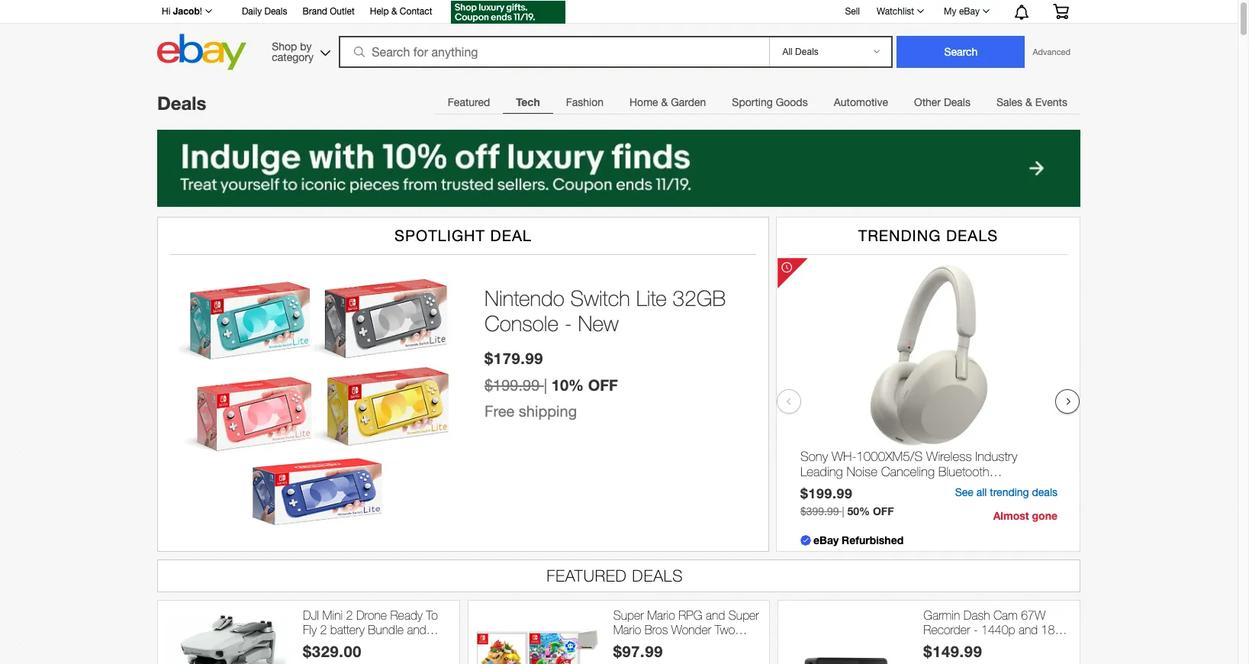 Task type: locate. For each thing, give the bounding box(es) containing it.
see
[[956, 486, 974, 499]]

& for contact
[[392, 6, 397, 17]]

0 horizontal spatial nintendo
[[485, 285, 565, 311]]

1 vertical spatial |
[[842, 505, 845, 518]]

headphones
[[801, 480, 871, 495]]

refurbished down 50%
[[842, 533, 904, 546]]

off for new
[[588, 376, 618, 394]]

switch down game at the bottom
[[614, 652, 648, 664]]

hi jacob !
[[162, 5, 202, 17]]

off right the 10%
[[588, 376, 618, 394]]

and inside garmin dash cam 67w recorder - 1440p and 180 degree field of view 010- 02505-05
[[1019, 623, 1038, 637]]

super
[[614, 608, 644, 622], [729, 608, 759, 622]]

- down the battery
[[348, 638, 352, 651]]

2 horizontal spatial &
[[1026, 96, 1033, 108]]

1 vertical spatial featured
[[547, 566, 627, 585]]

$199.99 inside $199.99 | 10% off
[[485, 376, 540, 394]]

010-
[[1031, 638, 1056, 651]]

$199.99 up $399.99 at the right bottom
[[801, 486, 853, 502]]

bundle inside 'super mario rpg and super mario bros wonder two game bundle - nintendo switch'
[[648, 638, 684, 651]]

degree
[[924, 638, 961, 651]]

account navigation
[[153, 0, 1081, 26]]

indulge with 10% off luxury finds treat yourself iconic pieces from trusted sellers. coupon ends 11/19. image
[[157, 130, 1081, 207]]

0 vertical spatial $199.99
[[485, 376, 540, 394]]

almost
[[994, 509, 1030, 522]]

0 horizontal spatial $199.99
[[485, 376, 540, 394]]

10%
[[552, 376, 584, 394]]

canceling
[[881, 464, 935, 480]]

deal
[[491, 227, 532, 244]]

shipping
[[519, 402, 577, 420]]

0 horizontal spatial and
[[407, 623, 426, 637]]

0 vertical spatial featured
[[448, 96, 490, 108]]

deals inside the tech menu bar
[[944, 96, 971, 108]]

1 horizontal spatial mario
[[647, 608, 675, 622]]

1 vertical spatial nintendo
[[695, 638, 740, 651]]

$329.00
[[303, 642, 362, 661]]

| left the 10%
[[544, 376, 548, 394]]

see all trending deals
[[956, 486, 1058, 499]]

gone
[[1033, 509, 1058, 522]]

0 vertical spatial switch
[[571, 285, 631, 311]]

& right home
[[661, 96, 668, 108]]

sporting
[[732, 96, 773, 108]]

featured inside the tech menu bar
[[448, 96, 490, 108]]

0 horizontal spatial ebay
[[814, 533, 839, 546]]

0 horizontal spatial &
[[392, 6, 397, 17]]

and
[[706, 608, 725, 622], [407, 623, 426, 637], [1019, 623, 1038, 637]]

jacob
[[173, 5, 200, 17]]

1 vertical spatial off
[[873, 505, 894, 518]]

0 vertical spatial mario
[[647, 608, 675, 622]]

cam
[[994, 608, 1018, 622]]

1 horizontal spatial featured
[[547, 566, 627, 585]]

shop by category
[[272, 40, 314, 63]]

and down '67w'
[[1019, 623, 1038, 637]]

trending
[[990, 486, 1030, 499]]

1 horizontal spatial &
[[661, 96, 668, 108]]

& inside 'account' navigation
[[392, 6, 397, 17]]

0 vertical spatial |
[[544, 376, 548, 394]]

nintendo
[[485, 285, 565, 311], [695, 638, 740, 651]]

off for noise
[[873, 505, 894, 518]]

| left 50%
[[842, 505, 845, 518]]

none submit inside shop by category banner
[[897, 36, 1026, 68]]

None submit
[[897, 36, 1026, 68]]

featured
[[448, 96, 490, 108], [547, 566, 627, 585]]

1 horizontal spatial and
[[706, 608, 725, 622]]

- up field
[[974, 623, 978, 637]]

$199.99 for $199.99 | 10% off
[[485, 376, 540, 394]]

0 horizontal spatial refurbished
[[303, 652, 364, 664]]

trending deals
[[859, 227, 999, 244]]

bundle up certified
[[368, 623, 404, 637]]

automotive
[[834, 96, 889, 108]]

super up game at the bottom
[[614, 608, 644, 622]]

off right 50%
[[873, 505, 894, 518]]

$97.99
[[614, 642, 663, 661]]

featured for featured
[[448, 96, 490, 108]]

other deals
[[915, 96, 971, 108]]

ready
[[391, 608, 423, 622]]

32gb
[[673, 285, 726, 311]]

$399.99
[[801, 505, 839, 518]]

almost gone
[[994, 509, 1058, 522]]

-
[[565, 311, 572, 336], [974, 623, 978, 637], [348, 638, 352, 651], [687, 638, 691, 651]]

nintendo down two
[[695, 638, 740, 651]]

0 horizontal spatial super
[[614, 608, 644, 622]]

1 horizontal spatial |
[[842, 505, 845, 518]]

1 horizontal spatial $199.99
[[801, 486, 853, 502]]

of
[[991, 638, 1001, 651]]

leading
[[801, 464, 843, 480]]

& right sales
[[1026, 96, 1033, 108]]

2 horizontal spatial and
[[1019, 623, 1038, 637]]

1440p
[[982, 623, 1016, 637]]

fashion link
[[553, 87, 617, 118]]

garden
[[671, 96, 706, 108]]

0 horizontal spatial off
[[588, 376, 618, 394]]

contact
[[400, 6, 432, 17]]

0 horizontal spatial mario
[[614, 623, 642, 637]]

sporting goods
[[732, 96, 808, 108]]

1 horizontal spatial nintendo
[[695, 638, 740, 651]]

wireless
[[927, 449, 972, 464]]

noise
[[847, 464, 878, 480]]

0 vertical spatial ebay
[[960, 6, 980, 17]]

other deals link
[[902, 87, 984, 118]]

deals link
[[157, 92, 206, 114]]

my ebay link
[[936, 2, 997, 21]]

1 vertical spatial switch
[[614, 652, 648, 664]]

ebay right my
[[960, 6, 980, 17]]

super up two
[[729, 608, 759, 622]]

watchlist link
[[869, 2, 931, 21]]

and up two
[[706, 608, 725, 622]]

&
[[392, 6, 397, 17], [661, 96, 668, 108], [1026, 96, 1033, 108]]

0 vertical spatial nintendo
[[485, 285, 565, 311]]

0 vertical spatial off
[[588, 376, 618, 394]]

refurbished down "memory"
[[303, 652, 364, 664]]

nintendo switch lite 32gb console - new link
[[485, 285, 753, 337]]

deals for other deals
[[944, 96, 971, 108]]

ebay
[[960, 6, 980, 17], [814, 533, 839, 546]]

spotlight
[[395, 227, 486, 244]]

- down wonder
[[687, 638, 691, 651]]

1 horizontal spatial ebay
[[960, 6, 980, 17]]

mario up game at the bottom
[[614, 623, 642, 637]]

nintendo inside nintendo switch lite 32gb console - new
[[485, 285, 565, 311]]

dji
[[303, 608, 319, 622]]

two
[[715, 623, 735, 637]]

nintendo up console
[[485, 285, 565, 311]]

1 horizontal spatial off
[[873, 505, 894, 518]]

and inside 'super mario rpg and super mario bros wonder two game bundle - nintendo switch'
[[706, 608, 725, 622]]

1 vertical spatial 2
[[320, 623, 327, 637]]

dji mini 2 drone ready to fly 2 battery bundle and memory -certified refurbished link
[[303, 608, 452, 664]]

free
[[485, 402, 515, 420]]

1000xm5/s
[[857, 449, 923, 464]]

nintendo switch lite 32gb console - new
[[485, 285, 726, 336]]

0 horizontal spatial featured
[[448, 96, 490, 108]]

spotlight deal
[[395, 227, 532, 244]]

deals inside 'account' navigation
[[264, 6, 287, 17]]

0 vertical spatial refurbished
[[842, 533, 904, 546]]

0 vertical spatial 2
[[346, 608, 353, 622]]

1 horizontal spatial super
[[729, 608, 759, 622]]

!
[[200, 6, 202, 17]]

advanced link
[[1026, 37, 1079, 67]]

shop by category banner
[[153, 0, 1081, 74]]

help & contact link
[[370, 4, 432, 21]]

| inside "$399.99 | 50% off"
[[842, 505, 845, 518]]

switch up new
[[571, 285, 631, 311]]

1 vertical spatial refurbished
[[303, 652, 364, 664]]

- inside nintendo switch lite 32gb console - new
[[565, 311, 572, 336]]

- left new
[[565, 311, 572, 336]]

sales & events link
[[984, 87, 1081, 118]]

| for -
[[544, 376, 548, 394]]

$199.99 down $179.99
[[485, 376, 540, 394]]

1 vertical spatial $199.99
[[801, 486, 853, 502]]

and inside dji mini 2 drone ready to fly 2 battery bundle and memory -certified refurbished
[[407, 623, 426, 637]]

home & garden
[[630, 96, 706, 108]]

& right 'help'
[[392, 6, 397, 17]]

brand outlet link
[[303, 4, 355, 21]]

1 vertical spatial bundle
[[648, 638, 684, 651]]

| inside $199.99 | 10% off
[[544, 376, 548, 394]]

off
[[588, 376, 618, 394], [873, 505, 894, 518]]

fashion
[[566, 96, 604, 108]]

05
[[962, 652, 976, 664]]

deals for trending deals
[[947, 227, 999, 244]]

0 vertical spatial bundle
[[368, 623, 404, 637]]

watchlist
[[877, 6, 915, 17]]

sony wh-1000xm5/s wireless industry leading noise canceling bluetooth headphones link
[[801, 449, 1058, 495]]

- inside dji mini 2 drone ready to fly 2 battery bundle and memory -certified refurbished
[[348, 638, 352, 651]]

lite
[[636, 285, 667, 311]]

0 horizontal spatial bundle
[[368, 623, 404, 637]]

ebay down $399.99 at the right bottom
[[814, 533, 839, 546]]

0 horizontal spatial 2
[[320, 623, 327, 637]]

ebay inside 'my ebay' link
[[960, 6, 980, 17]]

2 up the battery
[[346, 608, 353, 622]]

1 horizontal spatial bundle
[[648, 638, 684, 651]]

2 right fly
[[320, 623, 327, 637]]

$399.99 | 50% off
[[801, 505, 894, 518]]

bundle down bros
[[648, 638, 684, 651]]

and down ready
[[407, 623, 426, 637]]

mario up bros
[[647, 608, 675, 622]]

daily deals link
[[242, 4, 287, 21]]

0 horizontal spatial |
[[544, 376, 548, 394]]

home & garden link
[[617, 87, 719, 118]]

1 vertical spatial mario
[[614, 623, 642, 637]]



Task type: vqa. For each thing, say whether or not it's contained in the screenshot.
$199.99 to the left
yes



Task type: describe. For each thing, give the bounding box(es) containing it.
by
[[300, 40, 312, 52]]

switch inside 'super mario rpg and super mario bros wonder two game bundle - nintendo switch'
[[614, 652, 648, 664]]

category
[[272, 51, 314, 63]]

tech link
[[503, 87, 553, 118]]

garmin dash cam 67w recorder - 1440p and 180 degree field of view 010- 02505-05 link
[[924, 608, 1073, 664]]

shop by category button
[[265, 34, 334, 67]]

help & contact
[[370, 6, 432, 17]]

field
[[964, 638, 988, 651]]

sporting goods link
[[719, 87, 821, 118]]

super mario rpg and super mario bros wonder two game bundle - nintendo switch
[[614, 608, 759, 664]]

daily deals
[[242, 6, 287, 17]]

- inside 'super mario rpg and super mario bros wonder two game bundle - nintendo switch'
[[687, 638, 691, 651]]

game
[[614, 638, 645, 651]]

featured deals
[[547, 566, 684, 585]]

drone
[[356, 608, 387, 622]]

dji mini 2 drone ready to fly 2 battery bundle and memory -certified refurbished
[[303, 608, 438, 664]]

fly
[[303, 623, 317, 637]]

ebay refurbished
[[814, 533, 904, 546]]

& for events
[[1026, 96, 1033, 108]]

deals
[[1033, 486, 1058, 499]]

bundle inside dji mini 2 drone ready to fly 2 battery bundle and memory -certified refurbished
[[368, 623, 404, 637]]

tech tab list
[[435, 86, 1081, 118]]

shop
[[272, 40, 297, 52]]

all
[[977, 486, 987, 499]]

67w
[[1022, 608, 1046, 622]]

get the coupon image
[[451, 1, 565, 24]]

wonder
[[672, 623, 712, 637]]

battery
[[330, 623, 365, 637]]

tech menu bar
[[435, 86, 1081, 118]]

nintendo inside 'super mario rpg and super mario bros wonder two game bundle - nintendo switch'
[[695, 638, 740, 651]]

memory
[[303, 638, 345, 651]]

dash
[[964, 608, 991, 622]]

certified
[[352, 638, 394, 651]]

free shipping
[[485, 402, 577, 420]]

sony wh-1000xm5/s wireless industry leading noise canceling bluetooth headphones
[[801, 449, 1018, 495]]

new
[[578, 311, 619, 336]]

my
[[944, 6, 957, 17]]

1 vertical spatial ebay
[[814, 533, 839, 546]]

& for garden
[[661, 96, 668, 108]]

trending
[[859, 227, 942, 244]]

sales & events
[[997, 96, 1068, 108]]

50%
[[848, 505, 870, 518]]

your shopping cart image
[[1053, 4, 1070, 19]]

2 super from the left
[[729, 608, 759, 622]]

wh-
[[832, 449, 857, 464]]

bluetooth
[[939, 464, 990, 480]]

help
[[370, 6, 389, 17]]

1 horizontal spatial refurbished
[[842, 533, 904, 546]]

sell link
[[839, 6, 867, 17]]

hi
[[162, 6, 170, 17]]

tech
[[516, 95, 540, 108]]

02505-
[[924, 652, 962, 664]]

| for leading
[[842, 505, 845, 518]]

mini
[[323, 608, 343, 622]]

$199.99 | 10% off
[[485, 376, 618, 394]]

recorder
[[924, 623, 971, 637]]

featured for featured deals
[[547, 566, 627, 585]]

super mario rpg and super mario bros wonder two game bundle - nintendo switch link
[[614, 608, 762, 664]]

other
[[915, 96, 941, 108]]

refurbished inside dji mini 2 drone ready to fly 2 battery bundle and memory -certified refurbished
[[303, 652, 364, 664]]

1 super from the left
[[614, 608, 644, 622]]

outlet
[[330, 6, 355, 17]]

featured link
[[435, 87, 503, 118]]

console
[[485, 311, 559, 336]]

daily
[[242, 6, 262, 17]]

to
[[426, 608, 438, 622]]

my ebay
[[944, 6, 980, 17]]

1 horizontal spatial 2
[[346, 608, 353, 622]]

$149.99
[[924, 642, 983, 661]]

sell
[[845, 6, 860, 17]]

rpg
[[679, 608, 703, 622]]

garmin
[[924, 608, 961, 622]]

goods
[[776, 96, 808, 108]]

deals for daily deals
[[264, 6, 287, 17]]

events
[[1036, 96, 1068, 108]]

view
[[1004, 638, 1028, 651]]

bros
[[645, 623, 668, 637]]

Search for anything text field
[[341, 37, 767, 66]]

- inside garmin dash cam 67w recorder - 1440p and 180 degree field of view 010- 02505-05
[[974, 623, 978, 637]]

see all trending deals link
[[956, 486, 1058, 499]]

sales
[[997, 96, 1023, 108]]

deals for featured deals
[[633, 566, 684, 585]]

home
[[630, 96, 659, 108]]

automotive link
[[821, 87, 902, 118]]

switch inside nintendo switch lite 32gb console - new
[[571, 285, 631, 311]]

$199.99 for $199.99
[[801, 486, 853, 502]]



